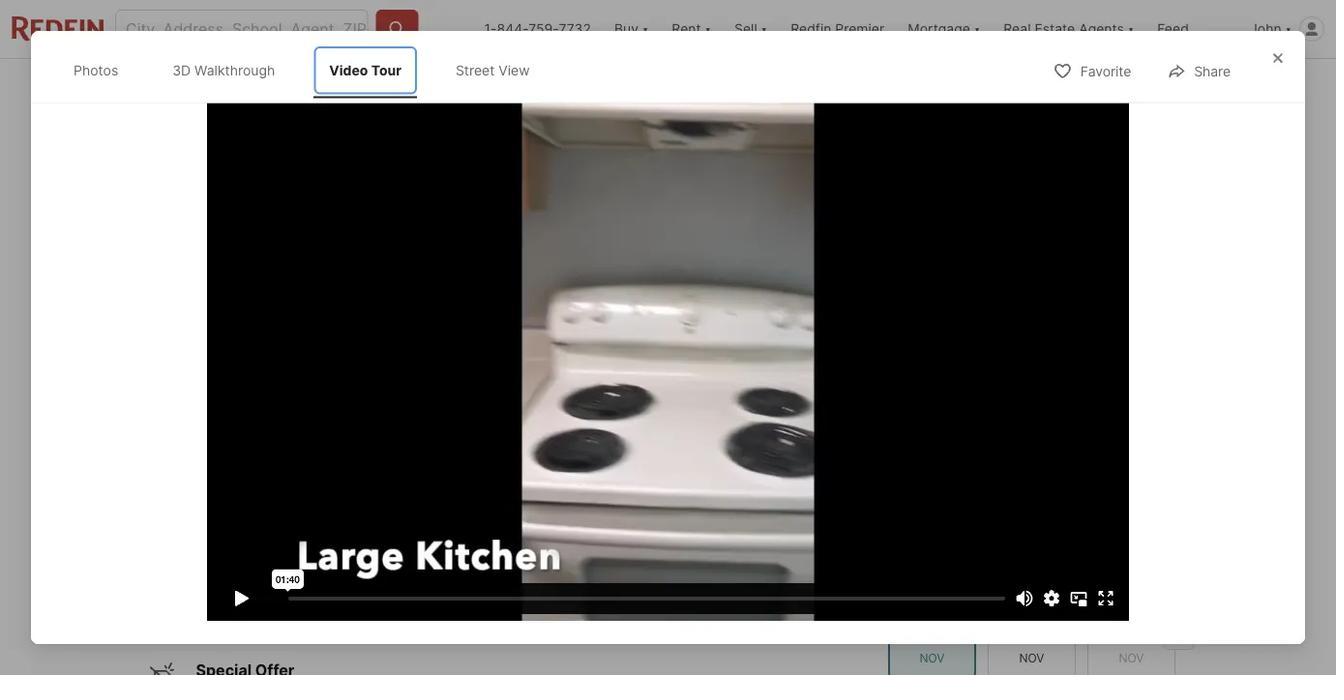 Task type: describe. For each thing, give the bounding box(es) containing it.
view inside the street view button
[[532, 408, 565, 424]]

street view inside street view tab
[[456, 62, 530, 78]]

more
[[606, 610, 634, 624]]

baths
[[401, 548, 442, 567]]

0 horizontal spatial share
[[1134, 77, 1171, 93]]

walkthrough
[[195, 62, 275, 78]]

City, Address, School, Agent, ZIP search field
[[115, 10, 368, 48]]

share inside dialog
[[1195, 63, 1231, 80]]

nov for 3
[[1019, 652, 1045, 666]]

x-out
[[1030, 77, 1067, 93]]

3 for friday
[[1023, 616, 1041, 650]]

garbage
[[482, 610, 529, 624]]

tour
[[371, 62, 402, 78]]

photos tab
[[58, 46, 134, 94]]

saturday 4 nov
[[1101, 600, 1162, 666]]

disposal
[[532, 610, 579, 624]]

3d
[[173, 62, 191, 78]]

1- for 2
[[401, 518, 421, 545]]

somerstone estates
[[150, 481, 303, 500]]

video
[[329, 62, 368, 78]]

844-
[[497, 21, 529, 37]]

overview
[[299, 78, 362, 94]]

1,198
[[534, 518, 589, 545]]

x-
[[1030, 77, 1044, 93]]

711-1,198 sq ft
[[489, 518, 589, 567]]

w/d in unit
[[392, 610, 455, 624]]

1- for 844-
[[485, 21, 497, 37]]

beds
[[317, 548, 354, 567]]

street inside button
[[489, 408, 529, 424]]

pet
[[161, 610, 179, 624]]

charlotte
[[489, 481, 557, 500]]

759-
[[529, 21, 559, 37]]

view inside street view tab
[[499, 62, 530, 78]]

feed
[[1158, 21, 1190, 37]]

saturday
[[1101, 600, 1162, 614]]

street view tab
[[440, 46, 546, 94]]

fees
[[518, 78, 548, 94]]

2 for 1-
[[421, 518, 436, 545]]

31
[[1091, 408, 1106, 424]]

next image
[[1164, 620, 1195, 651]]

711-
[[489, 518, 534, 545]]

video tour tab
[[314, 46, 417, 94]]

out
[[1044, 77, 1067, 93]]

thursday 2 nov
[[901, 600, 963, 666]]

photos
[[1110, 408, 1155, 424]]

x-out button
[[986, 64, 1083, 104]]

tab list containing search
[[150, 59, 784, 109]]

redfin premier
[[791, 21, 885, 37]]

sq
[[489, 548, 508, 567]]



Task type: locate. For each thing, give the bounding box(es) containing it.
2 tab from the left
[[675, 63, 768, 109]]

street view down 844-
[[456, 62, 530, 78]]

0 vertical spatial street view
[[456, 62, 530, 78]]

2
[[421, 518, 436, 545], [923, 616, 941, 650]]

1-844-759-7732 link
[[485, 21, 591, 37]]

nov inside friday 3 nov
[[1019, 652, 1045, 666]]

friday
[[1012, 600, 1052, 614]]

a/c
[[254, 610, 274, 624]]

map entry image
[[757, 475, 853, 572]]

1 vertical spatial 3
[[1023, 616, 1041, 650]]

view down 844-
[[499, 62, 530, 78]]

w/d
[[392, 610, 416, 624]]

0 vertical spatial 2
[[421, 518, 436, 545]]

friday 3 nov
[[1012, 600, 1052, 666]]

0 horizontal spatial view
[[499, 62, 530, 78]]

3
[[339, 518, 353, 545], [1023, 616, 1041, 650]]

3d walkthrough
[[173, 62, 275, 78]]

0 vertical spatial 3
[[339, 518, 353, 545]]

3 inside the 1-3 beds
[[339, 518, 353, 545]]

favorite
[[1081, 63, 1132, 80]]

garbage disposal
[[482, 610, 579, 624]]

1 horizontal spatial view
[[532, 408, 565, 424]]

1- up beds
[[317, 518, 339, 545]]

street
[[456, 62, 495, 78], [489, 408, 529, 424]]

favorite button
[[1037, 51, 1148, 90]]

nov for 4
[[1119, 652, 1144, 666]]

share
[[1195, 63, 1231, 80], [1134, 77, 1171, 93]]

street view
[[456, 62, 530, 78], [489, 408, 565, 424]]

street view button
[[445, 397, 581, 436]]

view up ,
[[532, 408, 565, 424]]

share right favorite
[[1134, 77, 1171, 93]]

1-
[[485, 21, 497, 37], [317, 518, 339, 545], [401, 518, 421, 545]]

nov down '4'
[[1119, 652, 1144, 666]]

2 horizontal spatial 1-
[[485, 21, 497, 37]]

nov for 2
[[920, 652, 945, 666]]

2 down thursday
[[923, 616, 941, 650]]

1 vertical spatial view
[[532, 408, 565, 424]]

1 horizontal spatial 3
[[1023, 616, 1041, 650]]

7732
[[559, 21, 591, 37]]

,
[[557, 481, 562, 500]]

3 down friday
[[1023, 616, 1041, 650]]

tab list containing photos
[[54, 43, 565, 98]]

photos
[[74, 62, 118, 78]]

2 nov from the left
[[1019, 652, 1045, 666]]

pet friendly
[[161, 610, 227, 624]]

submit search image
[[388, 19, 407, 39]]

1 nov from the left
[[920, 652, 945, 666]]

friendly
[[183, 610, 227, 624]]

0 vertical spatial street
[[456, 62, 495, 78]]

1- up street view tab
[[485, 21, 497, 37]]

3d walkthrough tab
[[157, 46, 291, 94]]

1-3 beds
[[317, 518, 354, 567]]

1- up baths at the bottom left of page
[[401, 518, 421, 545]]

dialog
[[31, 31, 1306, 645]]

overview tab
[[277, 63, 383, 109]]

28212
[[593, 481, 638, 500]]

3 inside friday 3 nov
[[1023, 616, 1041, 650]]

estates
[[246, 481, 303, 500]]

3 for 1-
[[339, 518, 353, 545]]

tab list
[[54, 43, 565, 98], [150, 59, 784, 109]]

nov down thursday
[[920, 652, 945, 666]]

list box
[[884, 519, 1187, 567]]

tab
[[569, 63, 675, 109], [675, 63, 768, 109]]

1 vertical spatial 2
[[923, 616, 941, 650]]

redfin
[[791, 21, 832, 37]]

1- inside the 1-3 beds
[[317, 518, 339, 545]]

3 up beds
[[339, 518, 353, 545]]

4
[[1122, 616, 1141, 650]]

1 horizontal spatial nov
[[1019, 652, 1045, 666]]

nov inside saturday 4 nov
[[1119, 652, 1144, 666]]

31 photos button
[[1048, 397, 1172, 436]]

plans
[[441, 78, 475, 94]]

0 horizontal spatial 3
[[339, 518, 353, 545]]

0 horizontal spatial nov
[[920, 652, 945, 666]]

dishwasher
[[301, 610, 365, 624]]

street view up charlotte
[[489, 408, 565, 424]]

2 for thursday
[[923, 616, 941, 650]]

nov down friday
[[1019, 652, 1045, 666]]

share down feed button
[[1195, 63, 1231, 80]]

0 vertical spatial view
[[499, 62, 530, 78]]

floor plans
[[405, 78, 475, 94]]

charlotte , nc 28212
[[489, 481, 638, 500]]

view
[[499, 62, 530, 78], [532, 408, 565, 424]]

3 nov from the left
[[1119, 652, 1144, 666]]

1 horizontal spatial share
[[1195, 63, 1231, 80]]

nov inside thursday 2 nov
[[920, 652, 945, 666]]

search
[[210, 78, 256, 94]]

premier
[[836, 21, 885, 37]]

street view inside the street view button
[[489, 408, 565, 424]]

floor plans tab
[[383, 63, 497, 109]]

$959+
[[150, 518, 228, 545]]

nc
[[566, 481, 589, 500]]

redfin premier button
[[779, 0, 897, 58]]

dialog containing photos
[[31, 31, 1306, 645]]

share button
[[1151, 51, 1248, 90], [1091, 64, 1187, 104]]

2 inside thursday 2 nov
[[923, 616, 941, 650]]

fees tab
[[497, 63, 569, 109]]

option
[[884, 519, 1187, 567]]

0 horizontal spatial 1-
[[317, 518, 339, 545]]

thursday
[[901, 600, 963, 614]]

in
[[419, 610, 429, 624]]

1 vertical spatial street view
[[489, 408, 565, 424]]

floor
[[405, 78, 437, 94]]

2 inside 1-2 baths
[[421, 518, 436, 545]]

1- for 3
[[317, 518, 339, 545]]

nov
[[920, 652, 945, 666], [1019, 652, 1045, 666], [1119, 652, 1144, 666]]

0 horizontal spatial 2
[[421, 518, 436, 545]]

2 horizontal spatial nov
[[1119, 652, 1144, 666]]

1-2 baths
[[401, 518, 442, 567]]

1 horizontal spatial 1-
[[401, 518, 421, 545]]

1 tab from the left
[[569, 63, 675, 109]]

31 photos
[[1091, 408, 1155, 424]]

1-844-759-7732
[[485, 21, 591, 37]]

2 up baths at the bottom left of page
[[421, 518, 436, 545]]

unit
[[432, 610, 455, 624]]

feed button
[[1146, 0, 1239, 58]]

ft
[[513, 548, 527, 567]]

1 horizontal spatial 2
[[923, 616, 941, 650]]

search link
[[171, 75, 256, 98]]

video tour
[[329, 62, 402, 78]]

image image
[[150, 113, 877, 451], [884, 113, 1187, 278], [884, 286, 1187, 451]]

1- inside 1-2 baths
[[401, 518, 421, 545]]

somerstone
[[150, 481, 242, 500]]

1 vertical spatial street
[[489, 408, 529, 424]]

street inside tab
[[456, 62, 495, 78]]



Task type: vqa. For each thing, say whether or not it's contained in the screenshot.
bottom "Locations"
no



